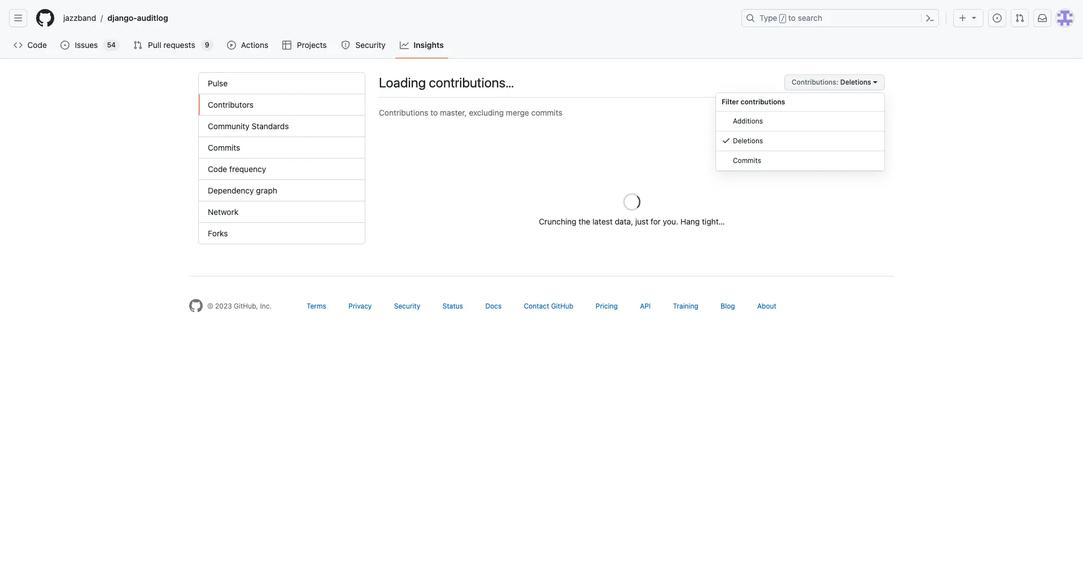 Task type: locate. For each thing, give the bounding box(es) containing it.
0 vertical spatial git pull request image
[[1015, 14, 1024, 23]]

/ inside "jazzband / django-auditlog"
[[101, 13, 103, 23]]

network link
[[199, 202, 365, 223]]

blog
[[721, 302, 735, 311]]

api
[[640, 302, 651, 311]]

graph
[[256, 186, 277, 195]]

graph image
[[400, 41, 409, 50]]

security right shield icon
[[355, 40, 386, 50]]

search
[[798, 13, 822, 23]]

0 vertical spatial commits
[[208, 143, 240, 152]]

1 horizontal spatial git pull request image
[[1015, 14, 1024, 23]]

merge
[[506, 108, 529, 117]]

1 horizontal spatial code
[[208, 164, 227, 174]]

the
[[579, 217, 590, 226]]

1 horizontal spatial commits
[[733, 156, 761, 165]]

code up dependency
[[208, 164, 227, 174]]

contributors link
[[199, 94, 365, 116]]

0 horizontal spatial git pull request image
[[133, 41, 142, 50]]

terms
[[307, 302, 326, 311]]

training link
[[673, 302, 698, 311]]

0 horizontal spatial deletions
[[733, 137, 763, 145]]

privacy link
[[348, 302, 372, 311]]

to left search
[[788, 13, 796, 23]]

forks link
[[199, 223, 365, 244]]

jazzband
[[63, 13, 96, 23]]

shield image
[[341, 41, 350, 50]]

type
[[759, 13, 777, 23]]

deletions
[[840, 78, 871, 86], [733, 137, 763, 145]]

0 vertical spatial code
[[27, 40, 47, 50]]

projects
[[297, 40, 327, 50]]

© 2023 github, inc.
[[207, 302, 272, 311]]

git pull request image left the pull
[[133, 41, 142, 50]]

0 vertical spatial deletions
[[840, 78, 871, 86]]

code for code frequency
[[208, 164, 227, 174]]

code inside the insights element
[[208, 164, 227, 174]]

crunching the latest data, just for you. hang tight…
[[539, 217, 725, 226]]

1 vertical spatial security
[[394, 302, 420, 311]]

status link
[[443, 302, 463, 311]]

to left master,
[[430, 108, 438, 117]]

homepage image
[[189, 299, 203, 313]]

git pull request image for issue opened icon
[[1015, 14, 1024, 23]]

additions button
[[716, 112, 884, 132]]

0 horizontal spatial security
[[355, 40, 386, 50]]

1 vertical spatial commits
[[733, 156, 761, 165]]

insights element
[[198, 72, 365, 245]]

blog link
[[721, 302, 735, 311]]

0 vertical spatial security link
[[337, 37, 391, 54]]

commits down additions
[[733, 156, 761, 165]]

forks
[[208, 229, 228, 238]]

triangle down image
[[970, 13, 979, 22]]

community
[[208, 121, 249, 131]]

django-auditlog link
[[103, 9, 173, 27]]

frequency
[[229, 164, 266, 174]]

projects link
[[278, 37, 332, 54]]

1 horizontal spatial security
[[394, 302, 420, 311]]

check image
[[722, 136, 731, 145]]

issues
[[75, 40, 98, 50]]

menu
[[715, 93, 885, 172]]

/
[[101, 13, 103, 23], [781, 15, 785, 23]]

code image
[[14, 41, 23, 50]]

contributions
[[379, 108, 428, 117]]

privacy
[[348, 302, 372, 311]]

1 vertical spatial deletions
[[733, 137, 763, 145]]

9
[[205, 41, 209, 49]]

1 horizontal spatial security link
[[394, 302, 420, 311]]

play image
[[227, 41, 236, 50]]

code
[[27, 40, 47, 50], [208, 164, 227, 174]]

1 horizontal spatial to
[[788, 13, 796, 23]]

0 horizontal spatial security link
[[337, 37, 391, 54]]

code frequency
[[208, 164, 266, 174]]

0 horizontal spatial /
[[101, 13, 103, 23]]

filter contributions
[[722, 98, 785, 106]]

status
[[443, 302, 463, 311]]

docs
[[485, 302, 502, 311]]

0 vertical spatial to
[[788, 13, 796, 23]]

loading
[[379, 75, 426, 90]]

1 horizontal spatial deletions
[[840, 78, 871, 86]]

pull requests
[[148, 40, 195, 50]]

latest
[[592, 217, 613, 226]]

plus image
[[958, 14, 967, 23]]

security link left 'status' in the bottom of the page
[[394, 302, 420, 311]]

table image
[[283, 41, 292, 50]]

github,
[[234, 302, 258, 311]]

commits
[[208, 143, 240, 152], [733, 156, 761, 165]]

/ left django-
[[101, 13, 103, 23]]

security link
[[337, 37, 391, 54], [394, 302, 420, 311]]

list containing jazzband
[[59, 9, 735, 27]]

loading contributions…
[[379, 75, 514, 90]]

code right code image
[[27, 40, 47, 50]]

django-
[[107, 13, 137, 23]]

notifications image
[[1038, 14, 1047, 23]]

dependency graph
[[208, 186, 277, 195]]

you.
[[663, 217, 678, 226]]

command palette image
[[926, 14, 935, 23]]

data,
[[615, 217, 633, 226]]

footer
[[180, 276, 903, 341]]

filter
[[722, 98, 739, 106]]

1 vertical spatial security link
[[394, 302, 420, 311]]

excluding
[[469, 108, 504, 117]]

security link left graph image
[[337, 37, 391, 54]]

security inside footer
[[394, 302, 420, 311]]

contributions…
[[429, 75, 514, 90]]

0 horizontal spatial commits
[[208, 143, 240, 152]]

0 horizontal spatial to
[[430, 108, 438, 117]]

0 horizontal spatial code
[[27, 40, 47, 50]]

hang
[[680, 217, 700, 226]]

1 vertical spatial code
[[208, 164, 227, 174]]

git pull request image left notifications image
[[1015, 14, 1024, 23]]

/ inside type / to search
[[781, 15, 785, 23]]

list
[[59, 9, 735, 27]]

security
[[355, 40, 386, 50], [394, 302, 420, 311]]

54
[[107, 41, 116, 49]]

commits button
[[716, 151, 884, 171]]

additions
[[733, 117, 763, 125]]

docs link
[[485, 302, 502, 311]]

/ right type
[[781, 15, 785, 23]]

dependency graph link
[[199, 180, 365, 202]]

to
[[788, 13, 796, 23], [430, 108, 438, 117]]

git pull request image
[[1015, 14, 1024, 23], [133, 41, 142, 50]]

security left 'status' in the bottom of the page
[[394, 302, 420, 311]]

commits down 'community'
[[208, 143, 240, 152]]

contributors
[[208, 100, 254, 110]]

1 vertical spatial git pull request image
[[133, 41, 142, 50]]

1 horizontal spatial /
[[781, 15, 785, 23]]



Task type: describe. For each thing, give the bounding box(es) containing it.
contributions
[[741, 98, 785, 106]]

commits inside the insights element
[[208, 143, 240, 152]]

pull
[[148, 40, 161, 50]]

api link
[[640, 302, 651, 311]]

community standards link
[[199, 116, 365, 137]]

1 vertical spatial to
[[430, 108, 438, 117]]

deletions button
[[784, 75, 885, 90]]

about link
[[757, 302, 776, 311]]

auditlog
[[137, 13, 168, 23]]

code link
[[9, 37, 52, 54]]

type / to search
[[759, 13, 822, 23]]

community standards
[[208, 121, 289, 131]]

homepage image
[[36, 9, 54, 27]]

just
[[635, 217, 648, 226]]

issue opened image
[[61, 41, 70, 50]]

jazzband link
[[59, 9, 101, 27]]

tight…
[[702, 217, 725, 226]]

issue opened image
[[993, 14, 1002, 23]]

commits link
[[199, 137, 365, 159]]

contact github
[[524, 302, 573, 311]]

github
[[551, 302, 573, 311]]

master,
[[440, 108, 467, 117]]

contact
[[524, 302, 549, 311]]

training
[[673, 302, 698, 311]]

terms link
[[307, 302, 326, 311]]

pricing
[[596, 302, 618, 311]]

commits
[[531, 108, 562, 117]]

contributions to master, excluding merge commits
[[379, 108, 562, 117]]

git pull request image for issue opened image
[[133, 41, 142, 50]]

jazzband / django-auditlog
[[63, 13, 168, 23]]

actions link
[[222, 37, 274, 54]]

contact github link
[[524, 302, 573, 311]]

standards
[[252, 121, 289, 131]]

insights
[[413, 40, 444, 50]]

actions
[[241, 40, 268, 50]]

deletions inside deletions popup button
[[840, 78, 871, 86]]

about
[[757, 302, 776, 311]]

pricing link
[[596, 302, 618, 311]]

inc.
[[260, 302, 272, 311]]

dependency
[[208, 186, 254, 195]]

menu containing filter contributions
[[715, 93, 885, 172]]

/ for jazzband
[[101, 13, 103, 23]]

for
[[651, 217, 661, 226]]

requests
[[163, 40, 195, 50]]

©
[[207, 302, 213, 311]]

deletions inside deletions button
[[733, 137, 763, 145]]

0 vertical spatial security
[[355, 40, 386, 50]]

pulse
[[208, 78, 228, 88]]

crunching
[[539, 217, 576, 226]]

/ for type
[[781, 15, 785, 23]]

commits inside button
[[733, 156, 761, 165]]

pulse link
[[199, 73, 365, 94]]

code for code
[[27, 40, 47, 50]]

deletions button
[[716, 132, 884, 151]]

footer containing © 2023 github, inc.
[[180, 276, 903, 341]]

insights link
[[395, 37, 448, 54]]

2023
[[215, 302, 232, 311]]

code frequency link
[[199, 159, 365, 180]]

network
[[208, 207, 238, 217]]



Task type: vqa. For each thing, say whether or not it's contained in the screenshot.
/ to the left
yes



